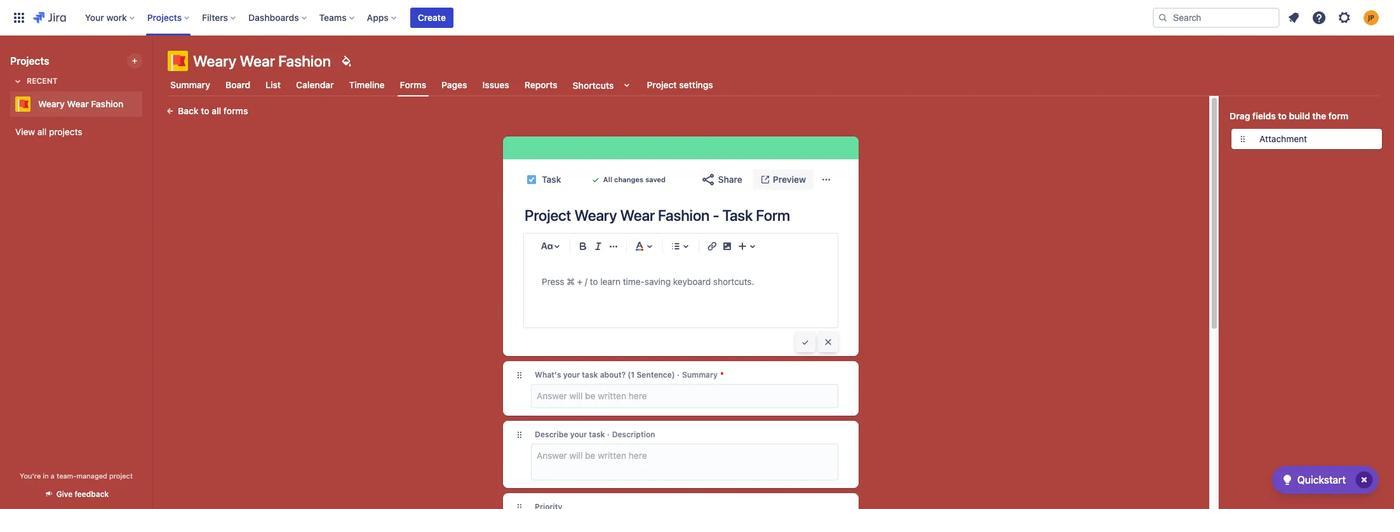 Task type: locate. For each thing, give the bounding box(es) containing it.
lists image
[[668, 239, 683, 254]]

timeline link
[[347, 74, 387, 97]]

1 horizontal spatial project
[[647, 79, 677, 90]]

0 vertical spatial answer
[[537, 391, 567, 401]]

· left the 'description'
[[607, 430, 610, 440]]

answer will be written here
[[537, 391, 647, 401], [537, 450, 647, 461]]

0 vertical spatial weary wear fashion
[[193, 52, 331, 70]]

1 vertical spatial summary
[[682, 370, 718, 380]]

1 will from the top
[[569, 391, 583, 401]]

be for ·
[[585, 450, 595, 461]]

0 vertical spatial your
[[563, 370, 580, 380]]

saved
[[645, 175, 666, 184]]

wear down all changes saved
[[620, 206, 655, 224]]

weary wear fashion
[[193, 52, 331, 70], [38, 98, 124, 109]]

wear up 'view all projects' link at top left
[[67, 98, 89, 109]]

banner containing your work
[[0, 0, 1394, 36]]

set background color image
[[339, 53, 354, 69]]

2 will from the top
[[569, 450, 583, 461]]

1 vertical spatial all
[[37, 126, 47, 137]]

0 vertical spatial task
[[582, 370, 598, 380]]

1 vertical spatial your
[[570, 430, 587, 440]]

1 here from the top
[[629, 391, 647, 401]]

answer will be written here down describe your task · description
[[537, 450, 647, 461]]

jira image
[[33, 10, 66, 25], [33, 10, 66, 25]]

0 vertical spatial be
[[585, 391, 595, 401]]

weary
[[193, 52, 236, 70], [38, 98, 65, 109], [574, 206, 617, 224]]

answer down what's at the bottom
[[537, 391, 567, 401]]

form
[[756, 206, 790, 224]]

1 vertical spatial task
[[589, 430, 605, 440]]

will for describe
[[569, 450, 583, 461]]

task left all
[[542, 174, 561, 185]]

task
[[582, 370, 598, 380], [589, 430, 605, 440]]

all left the forms on the left of page
[[212, 105, 221, 116]]

changes
[[614, 175, 644, 184]]

what's your task about? (1 sentence) · summary *
[[535, 370, 724, 380]]

fashion up "calendar"
[[278, 52, 331, 70]]

answer will be written here down about?
[[537, 391, 647, 401]]

team-
[[57, 472, 77, 480]]

projects
[[49, 126, 82, 137]]

share
[[718, 174, 742, 185]]

0 horizontal spatial fashion
[[91, 98, 124, 109]]

dashboards button
[[245, 7, 312, 28]]

task left the 'description'
[[589, 430, 605, 440]]

you're in a team-managed project
[[20, 472, 133, 480]]

task right -
[[723, 206, 753, 224]]

task
[[542, 174, 561, 185], [723, 206, 753, 224]]

weary wear fashion up list
[[193, 52, 331, 70]]

wear
[[240, 52, 275, 70], [67, 98, 89, 109], [620, 206, 655, 224]]

answer down describe
[[537, 450, 567, 461]]

be up describe your task · description
[[585, 391, 595, 401]]

here down (1
[[629, 391, 647, 401]]

work
[[106, 12, 127, 23]]

1 horizontal spatial summary
[[682, 370, 718, 380]]

task left about?
[[582, 370, 598, 380]]

0 vertical spatial fashion
[[278, 52, 331, 70]]

1 vertical spatial projects
[[10, 55, 49, 67]]

project for project settings
[[647, 79, 677, 90]]

0 horizontal spatial task
[[542, 174, 561, 185]]

weary wear fashion up 'view all projects' link at top left
[[38, 98, 124, 109]]

preview button
[[753, 170, 814, 190]]

0 vertical spatial wear
[[240, 52, 275, 70]]

1 answer will be written here from the top
[[537, 391, 647, 401]]

projects up recent
[[10, 55, 49, 67]]

back
[[178, 105, 199, 116]]

list
[[266, 79, 281, 90]]

your right what's at the bottom
[[563, 370, 580, 380]]

share button
[[693, 170, 750, 190]]

written
[[598, 391, 626, 401], [598, 450, 626, 461]]

shortcuts
[[573, 80, 614, 91]]

1 vertical spatial will
[[569, 450, 583, 461]]

bold ⌘b image
[[576, 239, 591, 254]]

projects
[[147, 12, 182, 23], [10, 55, 49, 67]]

2 vertical spatial fashion
[[658, 206, 710, 224]]

1 horizontal spatial task
[[723, 206, 753, 224]]

0 horizontal spatial weary
[[38, 98, 65, 109]]

shortcuts button
[[570, 74, 637, 97]]

all changes saved
[[603, 175, 666, 184]]

written down about?
[[598, 391, 626, 401]]

will down describe your task · description
[[569, 450, 583, 461]]

all
[[212, 105, 221, 116], [37, 126, 47, 137]]

here
[[629, 391, 647, 401], [629, 450, 647, 461]]

·
[[677, 370, 680, 380], [607, 430, 610, 440]]

appswitcher icon image
[[11, 10, 27, 25]]

drag fields to build the form
[[1230, 111, 1349, 121]]

1 horizontal spatial fashion
[[278, 52, 331, 70]]

notifications image
[[1286, 10, 1301, 25]]

answer will be written here for about?
[[537, 391, 647, 401]]

share image
[[700, 172, 716, 187]]

list link
[[263, 74, 283, 97]]

to
[[201, 105, 209, 116], [1278, 111, 1287, 121]]

apps button
[[363, 7, 401, 28]]

summary up back
[[170, 79, 210, 90]]

cancel image
[[823, 337, 833, 347]]

1 answer from the top
[[537, 391, 567, 401]]

fashion
[[278, 52, 331, 70], [91, 98, 124, 109], [658, 206, 710, 224]]

view
[[15, 126, 35, 137]]

help image
[[1312, 10, 1327, 25]]

2 written from the top
[[598, 450, 626, 461]]

will
[[569, 391, 583, 401], [569, 450, 583, 461]]

primary element
[[8, 0, 1153, 35]]

0 vertical spatial all
[[212, 105, 221, 116]]

summary link
[[168, 74, 213, 97]]

to right back
[[201, 105, 209, 116]]

answer
[[537, 391, 567, 401], [537, 450, 567, 461]]

1 vertical spatial written
[[598, 450, 626, 461]]

view all projects
[[15, 126, 82, 137]]

project
[[647, 79, 677, 90], [525, 206, 571, 224]]

answer for describe
[[537, 450, 567, 461]]

sidebar navigation image
[[138, 51, 166, 76]]

be down describe your task · description
[[585, 450, 595, 461]]

written down describe your task · description
[[598, 450, 626, 461]]

0 vertical spatial weary
[[193, 52, 236, 70]]

summary
[[170, 79, 210, 90], [682, 370, 718, 380]]

board
[[225, 79, 250, 90]]

settings
[[679, 79, 713, 90]]

projects right work
[[147, 12, 182, 23]]

1 vertical spatial weary
[[38, 98, 65, 109]]

2 answer will be written here from the top
[[537, 450, 647, 461]]

0 vertical spatial ·
[[677, 370, 680, 380]]

0 horizontal spatial all
[[37, 126, 47, 137]]

2 here from the top
[[629, 450, 647, 461]]

project up text styles icon
[[525, 206, 571, 224]]

weary down recent
[[38, 98, 65, 109]]

task for ·
[[589, 430, 605, 440]]

tab list
[[160, 74, 1387, 97]]

your for describe
[[570, 430, 587, 440]]

what's
[[535, 370, 561, 380]]

all right the view
[[37, 126, 47, 137]]

1 vertical spatial here
[[629, 450, 647, 461]]

1 vertical spatial answer will be written here
[[537, 450, 647, 461]]

2 horizontal spatial weary
[[574, 206, 617, 224]]

1 vertical spatial answer
[[537, 450, 567, 461]]

confirm image
[[800, 337, 811, 347]]

1 be from the top
[[585, 391, 595, 401]]

your for what's
[[563, 370, 580, 380]]

0 vertical spatial will
[[569, 391, 583, 401]]

0 vertical spatial written
[[598, 391, 626, 401]]

1 vertical spatial fashion
[[91, 98, 124, 109]]

here down the 'description'
[[629, 450, 647, 461]]

your right describe
[[570, 430, 587, 440]]

preview
[[773, 174, 806, 185]]

0 vertical spatial summary
[[170, 79, 210, 90]]

1 vertical spatial weary wear fashion
[[38, 98, 124, 109]]

0 horizontal spatial weary wear fashion
[[38, 98, 124, 109]]

to left build in the top right of the page
[[1278, 111, 1287, 121]]

apps
[[367, 12, 389, 23]]

1 vertical spatial wear
[[67, 98, 89, 109]]

you're
[[20, 472, 41, 480]]

your profile and settings image
[[1364, 10, 1379, 25]]

2 be from the top
[[585, 450, 595, 461]]

2 horizontal spatial wear
[[620, 206, 655, 224]]

pages
[[442, 79, 467, 90]]

attachment
[[1260, 133, 1307, 144]]

1 written from the top
[[598, 391, 626, 401]]

about?
[[600, 370, 626, 380]]

0 vertical spatial projects
[[147, 12, 182, 23]]

issues
[[482, 79, 509, 90]]

fashion left add to starred icon
[[91, 98, 124, 109]]

2 vertical spatial wear
[[620, 206, 655, 224]]

1 horizontal spatial ·
[[677, 370, 680, 380]]

2 horizontal spatial fashion
[[658, 206, 710, 224]]

1 vertical spatial project
[[525, 206, 571, 224]]

give
[[56, 490, 73, 499]]

teams button
[[315, 7, 359, 28]]

answer for what's
[[537, 391, 567, 401]]

add to starred image
[[138, 97, 154, 112]]

the
[[1312, 111, 1326, 121]]

be
[[585, 391, 595, 401], [585, 450, 595, 461]]

italic ⌘i image
[[591, 239, 606, 254]]

1 vertical spatial be
[[585, 450, 595, 461]]

here for description
[[629, 450, 647, 461]]

0 horizontal spatial wear
[[67, 98, 89, 109]]

summary left *
[[682, 370, 718, 380]]

back to all forms link
[[158, 101, 256, 121]]

task for about?
[[582, 370, 598, 380]]

1 horizontal spatial projects
[[147, 12, 182, 23]]

· right sentence)
[[677, 370, 680, 380]]

written for about?
[[598, 391, 626, 401]]

0 horizontal spatial ·
[[607, 430, 610, 440]]

fashion up lists image
[[658, 206, 710, 224]]

1 vertical spatial ·
[[607, 430, 610, 440]]

wear up list
[[240, 52, 275, 70]]

banner
[[0, 0, 1394, 36]]

weary up board
[[193, 52, 236, 70]]

weary up italic ⌘i icon
[[574, 206, 617, 224]]

2 answer from the top
[[537, 450, 567, 461]]

feedback
[[75, 490, 109, 499]]

project left 'settings'
[[647, 79, 677, 90]]

teams
[[319, 12, 347, 23]]

project for project weary wear fashion - task form
[[525, 206, 571, 224]]

0 vertical spatial project
[[647, 79, 677, 90]]

0 horizontal spatial project
[[525, 206, 571, 224]]

0 vertical spatial answer will be written here
[[537, 391, 647, 401]]

0 vertical spatial here
[[629, 391, 647, 401]]

0 horizontal spatial projects
[[10, 55, 49, 67]]

1 horizontal spatial weary wear fashion
[[193, 52, 331, 70]]

will up describe your task · description
[[569, 391, 583, 401]]

2 vertical spatial weary
[[574, 206, 617, 224]]

your
[[563, 370, 580, 380], [570, 430, 587, 440]]



Task type: describe. For each thing, give the bounding box(es) containing it.
pages link
[[439, 74, 470, 97]]

search image
[[1158, 12, 1168, 23]]

project settings link
[[644, 74, 716, 97]]

quickstart button
[[1272, 466, 1379, 494]]

0 vertical spatial task
[[542, 174, 561, 185]]

will for what's
[[569, 391, 583, 401]]

Search field
[[1153, 7, 1280, 28]]

view all projects link
[[10, 121, 142, 144]]

more formatting image
[[606, 239, 621, 254]]

forms
[[400, 79, 426, 90]]

project
[[109, 472, 133, 480]]

1 horizontal spatial to
[[1278, 111, 1287, 121]]

describe
[[535, 430, 568, 440]]

your
[[85, 12, 104, 23]]

written for ·
[[598, 450, 626, 461]]

1 vertical spatial task
[[723, 206, 753, 224]]

projects inside projects dropdown button
[[147, 12, 182, 23]]

create
[[418, 12, 446, 23]]

drag
[[1230, 111, 1250, 121]]

forms
[[224, 105, 248, 116]]

your work button
[[81, 7, 140, 28]]

tab list containing forms
[[160, 74, 1387, 97]]

dismiss quickstart image
[[1354, 470, 1375, 490]]

settings image
[[1337, 10, 1352, 25]]

managed
[[77, 472, 107, 480]]

here for (1
[[629, 391, 647, 401]]

sentence)
[[637, 370, 675, 380]]

be for about?
[[585, 391, 595, 401]]

add image, video, or file image
[[720, 239, 735, 254]]

-
[[713, 206, 719, 224]]

check image
[[1280, 473, 1295, 488]]

(1
[[628, 370, 635, 380]]

reports
[[524, 79, 557, 90]]

*
[[720, 370, 724, 380]]

projects button
[[143, 7, 194, 28]]

recent
[[27, 76, 58, 86]]

calendar
[[296, 79, 334, 90]]

collapse recent projects image
[[10, 74, 25, 89]]

reports link
[[522, 74, 560, 97]]

description
[[612, 430, 655, 440]]

text styles image
[[539, 239, 555, 254]]

weary wear fashion link
[[10, 91, 137, 117]]

give feedback button
[[36, 484, 116, 505]]

project weary wear fashion - task form
[[525, 206, 790, 224]]

build
[[1289, 111, 1310, 121]]

filters
[[202, 12, 228, 23]]

dashboards
[[248, 12, 299, 23]]

quickstart
[[1297, 474, 1346, 486]]

create button
[[410, 7, 454, 28]]

0 horizontal spatial to
[[201, 105, 209, 116]]

1 horizontal spatial weary
[[193, 52, 236, 70]]

fields
[[1253, 111, 1276, 121]]

in
[[43, 472, 49, 480]]

issues link
[[480, 74, 512, 97]]

filters button
[[198, 7, 241, 28]]

link image
[[704, 239, 720, 254]]

your work
[[85, 12, 127, 23]]

create project image
[[130, 56, 140, 66]]

0 horizontal spatial summary
[[170, 79, 210, 90]]

project settings
[[647, 79, 713, 90]]

a
[[51, 472, 55, 480]]

timeline
[[349, 79, 385, 90]]

give feedback
[[56, 490, 109, 499]]

calendar link
[[294, 74, 336, 97]]

1 horizontal spatial wear
[[240, 52, 275, 70]]

describe your task · description
[[535, 430, 655, 440]]

answer will be written here for ·
[[537, 450, 647, 461]]

form
[[1329, 111, 1349, 121]]

board link
[[223, 74, 253, 97]]

all
[[603, 175, 612, 184]]

Main content area, start typing to enter text. text field
[[542, 274, 820, 290]]

form actions image
[[821, 175, 831, 185]]

1 horizontal spatial all
[[212, 105, 221, 116]]

back to all forms
[[178, 105, 248, 116]]



Task type: vqa. For each thing, say whether or not it's contained in the screenshot.
"Wear"
yes



